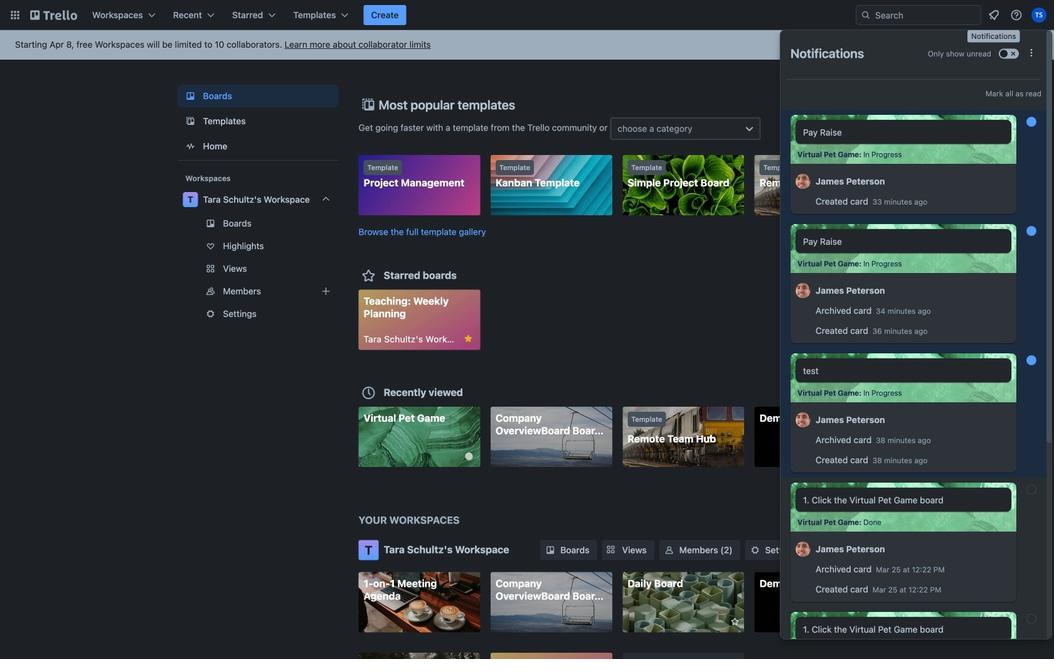 Task type: vqa. For each thing, say whether or not it's contained in the screenshot.
Close Popover icon
no



Task type: describe. For each thing, give the bounding box(es) containing it.
Search field
[[871, 6, 981, 24]]

open information menu image
[[1011, 9, 1023, 21]]

board image
[[183, 89, 198, 104]]

click to star this board. it will be added to your starred list. image
[[727, 616, 738, 627]]

james peterson (jamespeterson93) image
[[796, 411, 811, 429]]

1 sm image from the left
[[663, 544, 676, 556]]

3 james peterson (jamespeterson93) image from the top
[[796, 540, 811, 559]]

0 notifications image
[[987, 8, 1002, 23]]

add image
[[319, 284, 334, 299]]

1 james peterson (jamespeterson93) image from the top
[[796, 172, 811, 191]]



Task type: locate. For each thing, give the bounding box(es) containing it.
0 vertical spatial james peterson (jamespeterson93) image
[[796, 172, 811, 191]]

home image
[[183, 139, 198, 154]]

0 horizontal spatial sm image
[[663, 544, 676, 556]]

2 vertical spatial james peterson (jamespeterson93) image
[[796, 540, 811, 559]]

tara schultz (taraschultz7) image
[[1032, 8, 1047, 23]]

primary element
[[0, 0, 1055, 30]]

tooltip
[[968, 30, 1020, 42]]

1 vertical spatial james peterson (jamespeterson93) image
[[796, 281, 811, 300]]

2 sm image from the left
[[749, 544, 762, 556]]

2 james peterson (jamespeterson93) image from the top
[[796, 281, 811, 300]]

1 horizontal spatial sm image
[[749, 544, 762, 556]]

james peterson (jamespeterson93) image
[[796, 172, 811, 191], [796, 281, 811, 300], [796, 540, 811, 559]]

sm image
[[544, 544, 557, 556]]

template board image
[[183, 114, 198, 129]]

click to unstar this board. it will be removed from your starred list. image
[[463, 333, 474, 344]]

sm image
[[663, 544, 676, 556], [749, 544, 762, 556]]

search image
[[861, 10, 871, 20]]

back to home image
[[30, 5, 77, 25]]



